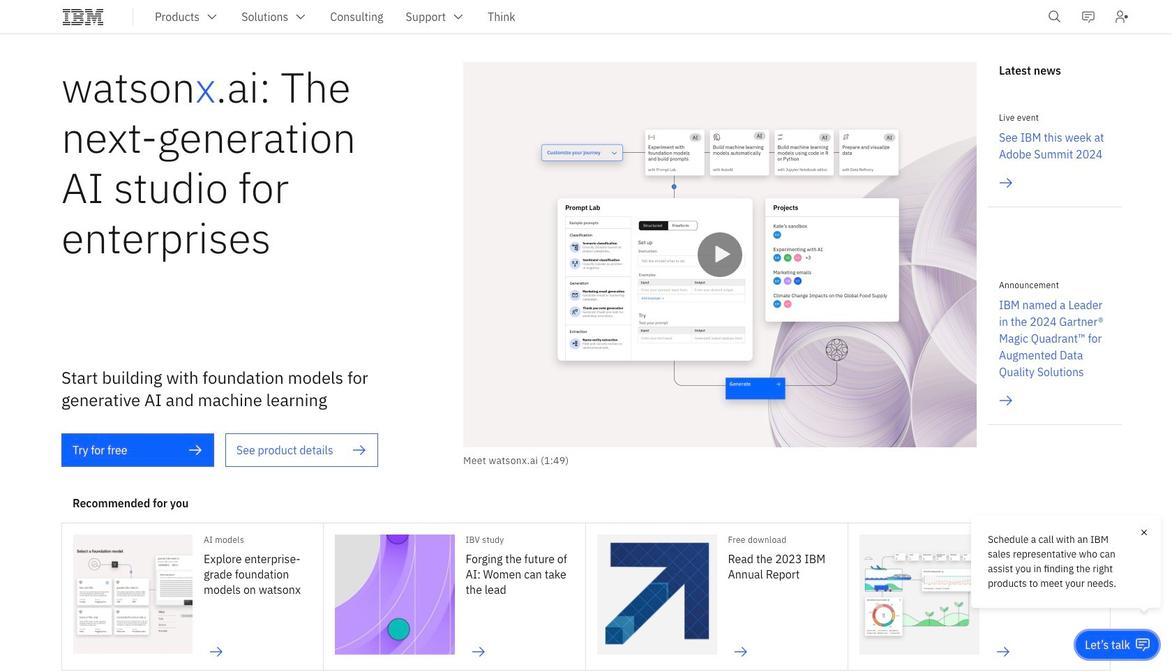 Task type: locate. For each thing, give the bounding box(es) containing it.
close image
[[1139, 527, 1150, 538]]

let's talk element
[[1085, 637, 1131, 653]]



